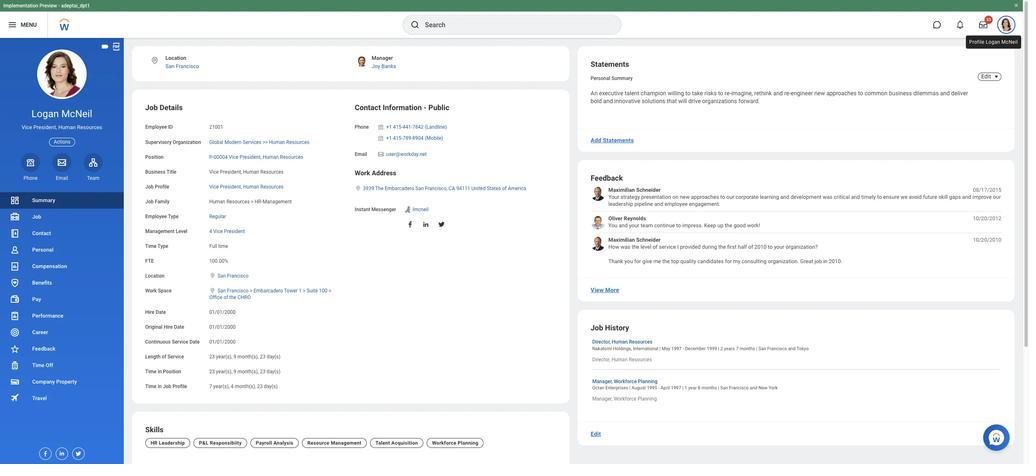 Task type: vqa. For each thing, say whether or not it's contained in the screenshot.


Task type: locate. For each thing, give the bounding box(es) containing it.
+1 inside "link"
[[386, 124, 392, 130]]

0 vertical spatial position
[[145, 154, 164, 160]]

contact information - public button
[[355, 103, 449, 112]]

1 inside san francisco > embarcadero tower 1 > suite 100 > office of the chro
[[299, 288, 302, 294]]

san left francisco,
[[415, 186, 424, 191]]

0 horizontal spatial was
[[621, 244, 630, 250]]

1 horizontal spatial phone image
[[377, 135, 385, 141]]

month(s), inside length of service element
[[238, 354, 259, 360]]

0 vertical spatial location image
[[355, 185, 361, 191]]

of right the half
[[748, 244, 753, 250]]

personal image
[[10, 245, 20, 255]]

manager,
[[592, 379, 613, 385], [592, 396, 613, 402]]

human inside "link"
[[269, 139, 285, 145]]

travel image
[[10, 393, 20, 403]]

1 horizontal spatial 4
[[231, 384, 234, 389]]

1 director, from the top
[[592, 339, 611, 345]]

employee left the id
[[145, 124, 167, 130]]

services
[[243, 139, 261, 145]]

francisco,
[[425, 186, 447, 191]]

edit inside edit button
[[591, 431, 601, 437]]

0 vertical spatial email
[[355, 151, 367, 157]]

director,
[[592, 339, 611, 345], [592, 357, 610, 363]]

statements inside button
[[603, 137, 634, 143]]

1 vertical spatial embarcadero
[[254, 288, 283, 294]]

33 button
[[974, 16, 993, 34]]

1 vertical spatial personal
[[32, 247, 53, 253]]

23 year(s), 9 month(s), 23 day(s) up time in job profile element
[[209, 369, 280, 375]]

2 director, from the top
[[592, 357, 610, 363]]

phone inside contact information - public group
[[355, 124, 369, 130]]

team logan mcneil element
[[84, 175, 103, 182]]

manager, workforce planning down enterprises
[[592, 396, 657, 402]]

0 vertical spatial employee
[[145, 124, 167, 130]]

day(s) up time in position element
[[267, 354, 280, 360]]

the right me
[[662, 258, 670, 264]]

time for time in position
[[145, 369, 156, 375]]

employee's photo (maximilian schneider) image
[[591, 186, 605, 201], [591, 236, 605, 251]]

1 vertical spatial day(s)
[[267, 369, 280, 375]]

job image
[[10, 212, 20, 222]]

1 415- from the top
[[393, 124, 403, 130]]

month(s), for time in job profile
[[235, 384, 256, 389]]

0 vertical spatial 415-
[[393, 124, 403, 130]]

0 vertical spatial 01/01/2000
[[209, 309, 236, 315]]

1 vertical spatial new
[[680, 194, 690, 200]]

human inside job family element
[[209, 199, 225, 205]]

states
[[487, 186, 501, 191]]

4 up the full
[[209, 229, 212, 234]]

contact inside group
[[355, 103, 381, 112]]

resources inside p-00004 vice president, human resources link
[[280, 154, 303, 160]]

contact inside navigation pane region
[[32, 230, 51, 236]]

1 vertical spatial 1
[[685, 385, 687, 391]]

phone button
[[21, 153, 40, 182]]

december
[[685, 346, 706, 351]]

1 vertical spatial logan
[[32, 108, 59, 120]]

user@workday.net link
[[386, 150, 427, 157]]

location
[[165, 55, 186, 61], [145, 273, 165, 279]]

location image left 3939
[[355, 185, 361, 191]]

1 right tower
[[299, 288, 302, 294]]

0 horizontal spatial phone
[[24, 175, 38, 181]]

to right 2010
[[768, 244, 773, 250]]

0 vertical spatial 9
[[234, 354, 236, 360]]

job down "time in position"
[[163, 384, 171, 389]]

contact information - public group
[[355, 103, 556, 233]]

personal
[[591, 76, 610, 81], [32, 247, 53, 253]]

leadership
[[159, 440, 185, 446]]

p-
[[209, 154, 214, 160]]

employee's photo (maximilian schneider) image left your
[[591, 186, 605, 201]]

international
[[633, 346, 658, 351]]

1 maximilian schneider from the top
[[608, 187, 661, 193]]

1 vertical spatial phone
[[24, 175, 38, 181]]

san up office
[[218, 288, 226, 294]]

items selected list
[[377, 123, 460, 143]]

mcneil inside navigation pane region
[[61, 108, 92, 120]]

0 horizontal spatial location
[[145, 273, 165, 279]]

level
[[641, 244, 651, 250]]

maximilian
[[608, 187, 635, 193], [608, 237, 635, 243]]

time down "time in position"
[[145, 384, 156, 389]]

email up summary link
[[56, 175, 68, 181]]

may
[[662, 346, 670, 351]]

statements right add
[[603, 137, 634, 143]]

0 vertical spatial vice president, human resources
[[22, 124, 102, 130]]

0 horizontal spatial san francisco link
[[165, 63, 199, 69]]

1 horizontal spatial approaches
[[826, 90, 857, 97]]

0 vertical spatial 23 year(s), 9 month(s), 23 day(s)
[[209, 354, 280, 360]]

2 employee from the top
[[145, 214, 167, 219]]

drive
[[688, 98, 701, 104]]

management down the vice president, human resources link
[[263, 199, 292, 205]]

maximilian up your
[[608, 187, 635, 193]]

to
[[718, 90, 723, 97], [858, 90, 863, 97], [720, 194, 725, 200], [877, 194, 882, 200], [676, 222, 681, 229], [768, 244, 773, 250]]

> inside job family element
[[251, 199, 253, 205]]

1 23 year(s), 9 month(s), 23 day(s) from the top
[[209, 354, 280, 360]]

business
[[145, 169, 165, 175]]

1 vertical spatial employee
[[145, 214, 167, 219]]

day(s) inside time in job profile element
[[264, 384, 278, 389]]

maximilian schneider link
[[608, 186, 661, 194], [608, 236, 661, 244]]

2 01/01/2000 from the top
[[209, 324, 236, 330]]

francisco inside san francisco > embarcadero tower 1 > suite 100 > office of the chro
[[227, 288, 249, 294]]

and left deliver
[[940, 90, 950, 97]]

director, human resources up holdings,
[[592, 339, 652, 345]]

1 vertical spatial maximilian schneider link
[[608, 236, 661, 244]]

resources inside the vice president, human resources link
[[260, 184, 284, 190]]

0 vertical spatial maximilian schneider
[[608, 187, 661, 193]]

business title element
[[209, 164, 284, 175]]

2 maximilian schneider from the top
[[608, 237, 661, 243]]

2
[[720, 346, 723, 351]]

9 for length of service
[[234, 354, 236, 360]]

of
[[502, 186, 507, 191], [653, 244, 658, 250], [748, 244, 753, 250], [224, 295, 228, 301], [162, 354, 166, 360]]

9 inside length of service element
[[234, 354, 236, 360]]

manager joy banks
[[372, 55, 396, 69]]

415- for 441-
[[393, 124, 403, 130]]

maximilian schneider up strategy
[[608, 187, 661, 193]]

1 01/01/2000 from the top
[[209, 309, 236, 315]]

talent acquisition button
[[370, 438, 423, 448]]

23 for time in job profile
[[257, 384, 263, 389]]

1 horizontal spatial summary
[[612, 76, 633, 81]]

01/01/2000 down original hire date element
[[209, 339, 236, 345]]

2 9 from the top
[[234, 369, 236, 375]]

4 vice president
[[209, 229, 245, 234]]

1 vertical spatial employee's photo (maximilian schneider) image
[[591, 236, 605, 251]]

1 9 from the top
[[234, 354, 236, 360]]

team link
[[84, 153, 103, 182]]

employee for employee id
[[145, 124, 167, 130]]

benefits
[[32, 280, 52, 286]]

1 horizontal spatial personal
[[591, 76, 610, 81]]

fte
[[145, 258, 154, 264]]

your inside how was the level of service i provided during the first half of 2010 to your organization? thank you for give me the top quality candidates for my consulting organization. great job in 2010.
[[774, 244, 784, 250]]

0 horizontal spatial new
[[680, 194, 690, 200]]

contact for contact
[[32, 230, 51, 236]]

1 vertical spatial 23 year(s), 9 month(s), 23 day(s)
[[209, 369, 280, 375]]

1 horizontal spatial feedback
[[591, 174, 623, 182]]

view team image
[[88, 158, 98, 167]]

8
[[698, 385, 700, 391]]

0 vertical spatial type
[[168, 214, 179, 219]]

2 schneider from the top
[[636, 237, 661, 243]]

0 vertical spatial edit
[[981, 73, 991, 80]]

0 horizontal spatial re-
[[725, 90, 731, 97]]

maximilian up how
[[608, 237, 635, 243]]

phone image
[[377, 135, 385, 141], [25, 158, 36, 167]]

location inside location san francisco
[[165, 55, 186, 61]]

and down executive
[[603, 98, 613, 104]]

view
[[591, 287, 604, 294]]

for left my
[[725, 258, 732, 264]]

time left off
[[32, 362, 44, 368]]

1 vertical spatial 9
[[234, 369, 236, 375]]

view printable version (pdf) image
[[112, 42, 121, 51]]

> left hr-
[[251, 199, 253, 205]]

job for job
[[32, 214, 41, 220]]

| left the 2
[[718, 346, 719, 351]]

job history
[[591, 324, 629, 332]]

job for job profile
[[145, 184, 154, 190]]

1 maximilian schneider link from the top
[[608, 186, 661, 194]]

23 year(s), 9 month(s), 23 day(s) for service
[[209, 354, 280, 360]]

23 year(s), 9 month(s), 23 day(s) up time in position element
[[209, 354, 280, 360]]

1 vertical spatial approaches
[[691, 194, 719, 200]]

ensure
[[883, 194, 899, 200]]

2 vertical spatial date
[[189, 339, 200, 345]]

reynolds
[[624, 215, 646, 221]]

navigation pane region
[[0, 38, 124, 464]]

workforce inside button
[[432, 440, 456, 446]]

your
[[629, 222, 639, 229], [774, 244, 784, 250]]

feedback up time off
[[32, 346, 55, 352]]

human inside navigation pane region
[[58, 124, 76, 130]]

work for work address
[[355, 169, 370, 177]]

director, down nakatomi
[[592, 357, 610, 363]]

1 director, human resources from the top
[[592, 339, 652, 345]]

employee's photo (maximilian schneider) image for how was the level of service i provided during the first half of 2010 to your organization? thank you for give me the top quality candidates for my consulting organization. great job in 2010.
[[591, 236, 605, 251]]

month(s), inside time in job profile element
[[235, 384, 256, 389]]

Search Workday  search field
[[425, 16, 604, 34]]

maximilian schneider
[[608, 187, 661, 193], [608, 237, 661, 243]]

9 inside time in position element
[[234, 369, 236, 375]]

summary image
[[10, 196, 20, 205]]

time down length
[[145, 369, 156, 375]]

day(s) inside length of service element
[[267, 354, 280, 360]]

2 maximilian from the top
[[608, 237, 635, 243]]

personal up compensation on the bottom of the page
[[32, 247, 53, 253]]

management down employee type
[[145, 229, 175, 234]]

1 vertical spatial email
[[56, 175, 68, 181]]

1 manager, from the top
[[592, 379, 613, 385]]

time inside "link"
[[32, 362, 44, 368]]

1 vertical spatial manager, workforce planning
[[592, 396, 657, 402]]

feedback link
[[0, 341, 124, 357]]

quality
[[680, 258, 696, 264]]

san inside san francisco > embarcadero tower 1 > suite 100 > office of the chro
[[218, 288, 226, 294]]

work up 3939
[[355, 169, 370, 177]]

linkedin image
[[56, 448, 65, 457]]

location image up office
[[209, 288, 216, 294]]

1 vertical spatial contact
[[32, 230, 51, 236]]

0 horizontal spatial logan
[[32, 108, 59, 120]]

company
[[32, 379, 55, 385]]

0 vertical spatial months
[[740, 346, 755, 351]]

type up management level
[[168, 214, 179, 219]]

close environment banner image
[[1014, 3, 1019, 8]]

logan
[[986, 39, 1000, 45], [32, 108, 59, 120]]

length of service element
[[209, 349, 280, 360]]

+1 right phone icon
[[386, 124, 392, 130]]

vice president, human resources down logan mcneil
[[22, 124, 102, 130]]

mcneil up actions
[[61, 108, 92, 120]]

san francisco > embarcadero tower 1 > suite 100 > office of the chro link
[[209, 287, 331, 301]]

logan inside "profile logan mcneil" tooltip
[[986, 39, 1000, 45]]

payroll analysis
[[256, 440, 293, 446]]

1 vertical spatial 7
[[209, 384, 212, 389]]

- left public
[[424, 103, 427, 112]]

human down holdings,
[[612, 357, 628, 363]]

menu banner
[[0, 0, 1023, 38]]

1 horizontal spatial months
[[740, 346, 755, 351]]

banks
[[382, 63, 396, 69]]

1 vertical spatial position
[[163, 369, 181, 375]]

phone image down phone icon
[[377, 135, 385, 141]]

personal up the an
[[591, 76, 610, 81]]

phone image inside items selected list
[[377, 135, 385, 141]]

history
[[605, 324, 629, 332]]

1 vertical spatial vice president, human resources
[[209, 169, 284, 175]]

> left suite
[[303, 288, 305, 294]]

continuous service date element
[[209, 334, 236, 345]]

the left level
[[632, 244, 639, 250]]

job link
[[0, 209, 124, 225]]

1 vertical spatial edit
[[591, 431, 601, 437]]

0 horizontal spatial profile
[[155, 184, 169, 190]]

year(s), down time in position element
[[213, 384, 230, 389]]

3939
[[363, 186, 374, 191]]

planning
[[638, 379, 657, 385], [638, 396, 657, 402], [458, 440, 478, 446]]

2 415- from the top
[[393, 135, 403, 141]]

facebook image
[[40, 448, 49, 457]]

23 inside time in job profile element
[[257, 384, 263, 389]]

0 vertical spatial day(s)
[[267, 354, 280, 360]]

resources right >>
[[286, 139, 309, 145]]

solutions
[[642, 98, 665, 104]]

my
[[733, 258, 740, 264]]

resources up hr-
[[260, 184, 284, 190]]

1 horizontal spatial 1
[[685, 385, 687, 391]]

0 vertical spatial new
[[814, 90, 825, 97]]

vice president, human resources for the vice president, human resources link
[[209, 184, 284, 190]]

day(s) for length of service
[[267, 354, 280, 360]]

off
[[46, 362, 53, 368]]

manager, up "octan"
[[592, 379, 613, 385]]

0 vertical spatial location
[[165, 55, 186, 61]]

profile inside "profile logan mcneil" tooltip
[[969, 39, 985, 45]]

employee id element
[[209, 119, 223, 131]]

on
[[672, 194, 679, 200]]

full
[[209, 243, 217, 249]]

job profile
[[145, 184, 169, 190]]

0 vertical spatial san francisco link
[[165, 63, 199, 69]]

0 vertical spatial feedback
[[591, 174, 623, 182]]

search image
[[410, 20, 420, 30]]

employee's photo (maximilian schneider) image left how
[[591, 236, 605, 251]]

day(s) inside time in position element
[[267, 369, 280, 375]]

0 horizontal spatial for
[[634, 258, 641, 264]]

your down reynolds
[[629, 222, 639, 229]]

1 for from the left
[[634, 258, 641, 264]]

3 01/01/2000 from the top
[[209, 339, 236, 345]]

0 horizontal spatial 7
[[209, 384, 212, 389]]

job inside list
[[32, 214, 41, 220]]

0 vertical spatial 7
[[736, 346, 739, 351]]

vice president, human resources
[[22, 124, 102, 130], [209, 169, 284, 175], [209, 184, 284, 190]]

the inside san francisco > embarcadero tower 1 > suite 100 > office of the chro
[[229, 295, 236, 301]]

mcneil down profile logan mcneil icon
[[1002, 39, 1018, 45]]

0 vertical spatial hire
[[145, 309, 154, 315]]

octan
[[592, 385, 604, 391]]

2 maximilian schneider link from the top
[[608, 236, 661, 244]]

information
[[383, 103, 422, 112]]

- inside group
[[424, 103, 427, 112]]

9 for time in position
[[234, 369, 236, 375]]

personal inside list
[[32, 247, 53, 253]]

position
[[145, 154, 164, 160], [163, 369, 181, 375]]

month(s), down time in position element
[[235, 384, 256, 389]]

schneider up level
[[636, 237, 661, 243]]

mcneil inside "profile logan mcneil" tooltip
[[1002, 39, 1018, 45]]

president, inside business title element
[[220, 169, 242, 175]]

keep
[[704, 222, 716, 229]]

0 vertical spatial mcneil
[[1002, 39, 1018, 45]]

maximilian schneider up level
[[608, 237, 661, 243]]

day(s) for time in job profile
[[264, 384, 278, 389]]

1 vertical spatial 415-
[[393, 135, 403, 141]]

2 +1 from the top
[[386, 135, 392, 141]]

01/01/2000 up original hire date element
[[209, 309, 236, 315]]

in inside how was the level of service i provided during the first half of 2010 to your organization? thank you for give me the top quality candidates for my consulting organization. great job in 2010.
[[823, 258, 828, 264]]

approaches left common
[[826, 90, 857, 97]]

francisco inside location san francisco
[[176, 63, 199, 69]]

1 employee from the top
[[145, 124, 167, 130]]

menu button
[[0, 12, 48, 38]]

2 employee's photo (maximilian schneider) image from the top
[[591, 236, 605, 251]]

will
[[678, 98, 687, 104]]

manager, workforce planning up enterprises
[[592, 379, 657, 385]]

work inside job details group
[[145, 288, 157, 294]]

0 horizontal spatial mcneil
[[61, 108, 92, 120]]

> up 'chro'
[[250, 288, 252, 294]]

1 vertical spatial maximilian schneider
[[608, 237, 661, 243]]

1 horizontal spatial list
[[591, 186, 1001, 265]]

1 schneider from the top
[[636, 187, 661, 193]]

feedback inside navigation pane region
[[32, 346, 55, 352]]

month(s), inside time in position element
[[238, 369, 259, 375]]

p&l responsibiity button
[[194, 438, 247, 448]]

- right preview
[[58, 3, 60, 9]]

1 horizontal spatial embarcadero
[[385, 186, 414, 191]]

0 vertical spatial schneider
[[636, 187, 661, 193]]

vice president, human resources for business title element
[[209, 169, 284, 175]]

human up regular link
[[209, 199, 225, 205]]

location image for space
[[209, 288, 216, 294]]

2 our from the left
[[993, 194, 1001, 200]]

to inside how was the level of service i provided during the first half of 2010 to your organization? thank you for give me the top quality candidates for my consulting organization. great job in 2010.
[[768, 244, 773, 250]]

mail image up email logan mcneil element
[[57, 158, 67, 167]]

new inside your strategy presentation on new approaches to our corporate learning and development was critical and timely to ensure we avoid future skill gaps and improve our leadership pipeline and employee engagement.
[[680, 194, 690, 200]]

year(s), inside time in position element
[[216, 369, 232, 375]]

1 vertical spatial schneider
[[636, 237, 661, 243]]

responsibiity
[[210, 440, 242, 446]]

re- up organizations
[[725, 90, 731, 97]]

hr
[[151, 440, 158, 446]]

1 +1 from the top
[[386, 124, 392, 130]]

tower
[[284, 288, 298, 294]]

president, down the 00004
[[220, 169, 242, 175]]

location inside job details group
[[145, 273, 165, 279]]

0 vertical spatial logan
[[986, 39, 1000, 45]]

415- inside "link"
[[393, 124, 403, 130]]

inbox large image
[[979, 21, 987, 29]]

0 vertical spatial year(s),
[[216, 354, 232, 360]]

an executive talent champion willing to take risks to re-imagine, rethink and re-engineer new approaches to common business dilemmas and deliver bold and innovative solutions that will drive organizations forward.
[[591, 90, 970, 104]]

oliver reynolds link
[[608, 215, 646, 222]]

location image
[[355, 185, 361, 191], [209, 273, 216, 279], [209, 288, 216, 294]]

was left critical
[[823, 194, 833, 200]]

0 vertical spatial director,
[[592, 339, 611, 345]]

half
[[738, 244, 747, 250]]

profile up family
[[155, 184, 169, 190]]

august
[[632, 385, 646, 391]]

1 manager, workforce planning from the top
[[592, 379, 657, 385]]

1 vertical spatial +1
[[386, 135, 392, 141]]

2 vertical spatial location image
[[209, 288, 216, 294]]

hr leadership button
[[145, 438, 190, 448]]

work left space
[[145, 288, 157, 294]]

23 for length of service
[[260, 354, 265, 360]]

work for work space
[[145, 288, 157, 294]]

2 manager, workforce planning from the top
[[592, 396, 657, 402]]

joy
[[372, 63, 380, 69]]

travel link
[[0, 390, 124, 407]]

space
[[158, 288, 172, 294]]

hr leadership
[[151, 440, 185, 446]]

your
[[608, 194, 619, 200]]

time for time in job profile
[[145, 384, 156, 389]]

our left the corporate
[[726, 194, 734, 200]]

2 manager, from the top
[[592, 396, 613, 402]]

0 horizontal spatial date
[[156, 309, 166, 315]]

in for 7 year(s), 4 month(s), 23 day(s)
[[158, 384, 162, 389]]

1 horizontal spatial phone
[[355, 124, 369, 130]]

phone image up phone logan mcneil element
[[25, 158, 36, 167]]

personal summary element
[[591, 74, 633, 81]]

list
[[591, 186, 1001, 265], [0, 192, 124, 407]]

1 employee's photo (maximilian schneider) image from the top
[[591, 186, 605, 201]]

you
[[608, 222, 617, 229]]

maximilian schneider for strategy
[[608, 187, 661, 193]]

vice president, human resources up the vice president, human resources link
[[209, 169, 284, 175]]

chro
[[238, 295, 251, 301]]

0 vertical spatial maximilian schneider link
[[608, 186, 661, 194]]

0 vertical spatial phone
[[355, 124, 369, 130]]

0 vertical spatial phone image
[[377, 135, 385, 141]]

year(s), up time in job profile element
[[216, 369, 232, 375]]

schneider for presentation
[[636, 187, 661, 193]]

415- down "441-"
[[393, 135, 403, 141]]

2 23 year(s), 9 month(s), 23 day(s) from the top
[[209, 369, 280, 375]]

p&l
[[199, 440, 208, 446]]

2 vertical spatial day(s)
[[264, 384, 278, 389]]

1 re- from the left
[[725, 90, 731, 97]]

1 vertical spatial month(s),
[[238, 369, 259, 375]]

1 vertical spatial planning
[[638, 396, 657, 402]]

01/01/2000 for original hire date
[[209, 324, 236, 330]]

2 re- from the left
[[784, 90, 791, 97]]

position up time in job profile
[[163, 369, 181, 375]]

year(s), inside length of service element
[[216, 354, 232, 360]]

year(s), down the continuous service date element
[[216, 354, 232, 360]]

0 vertical spatial summary
[[612, 76, 633, 81]]

compensation link
[[0, 258, 124, 275]]

job
[[145, 103, 158, 112], [145, 184, 154, 190], [145, 199, 154, 205], [32, 214, 41, 220], [591, 324, 603, 332], [163, 384, 171, 389]]

for
[[634, 258, 641, 264], [725, 258, 732, 264]]

time off link
[[0, 357, 124, 374]]

tokyo
[[797, 346, 809, 351]]

job right job image
[[32, 214, 41, 220]]

contact down job link on the top left of page
[[32, 230, 51, 236]]

learning
[[760, 194, 779, 200]]

2 vertical spatial planning
[[458, 440, 478, 446]]

work inside contact information - public group
[[355, 169, 370, 177]]

0 horizontal spatial personal
[[32, 247, 53, 253]]

edit button
[[587, 426, 604, 442]]

1 left year
[[685, 385, 687, 391]]

service down the 'continuous service date'
[[168, 354, 184, 360]]

0 vertical spatial management
[[263, 199, 292, 205]]

employee
[[145, 124, 167, 130], [145, 214, 167, 219]]

type for employee type
[[168, 214, 179, 219]]

list containing maximilian schneider
[[591, 186, 1001, 265]]

human up the vice president, human resources link
[[243, 169, 259, 175]]

1997 right may
[[671, 346, 682, 351]]

2 vertical spatial workforce
[[432, 440, 456, 446]]

year(s), inside time in job profile element
[[213, 384, 230, 389]]

up
[[717, 222, 723, 229]]

location image inside contact information - public group
[[355, 185, 361, 191]]

global modern services >> human resources link
[[209, 138, 309, 145]]

mail image
[[377, 151, 385, 157], [57, 158, 67, 167]]

fte element
[[209, 253, 228, 265]]

1 vertical spatial work
[[145, 288, 157, 294]]

compensation image
[[10, 262, 20, 272]]

caret down image
[[992, 73, 1001, 80]]

month(s), for time in position
[[238, 369, 259, 375]]

email
[[355, 151, 367, 157], [56, 175, 68, 181]]

edit link
[[981, 73, 991, 81]]

in for 23 year(s), 9 month(s), 23 day(s)
[[158, 369, 162, 375]]

full time element
[[209, 242, 228, 249]]

vice down logan mcneil
[[22, 124, 32, 130]]

1 maximilian from the top
[[608, 187, 635, 193]]

contact up phone icon
[[355, 103, 381, 112]]

profile down inbox large image
[[969, 39, 985, 45]]

america
[[508, 186, 526, 191]]

0 horizontal spatial feedback
[[32, 346, 55, 352]]

0 vertical spatial was
[[823, 194, 833, 200]]

1 horizontal spatial management
[[263, 199, 292, 205]]

0 vertical spatial manager, workforce planning
[[592, 379, 657, 385]]

415- up 789-
[[393, 124, 403, 130]]



Task type: describe. For each thing, give the bounding box(es) containing it.
service
[[659, 244, 676, 250]]

nakatomi
[[592, 346, 612, 351]]

7 inside time in job profile element
[[209, 384, 212, 389]]

time off image
[[10, 361, 20, 371]]

+1 415-789-8904 (mobile) link
[[386, 134, 443, 141]]

phone logan mcneil element
[[21, 175, 40, 182]]

planning inside button
[[458, 440, 478, 446]]

and down 'presentation'
[[654, 201, 663, 207]]

forward.
[[739, 98, 760, 104]]

date for service
[[189, 339, 200, 345]]

p&l responsibiity
[[199, 440, 242, 446]]

and right the rethink
[[773, 90, 783, 97]]

innovative
[[614, 98, 640, 104]]

+1 415-441-7842 (landline) link
[[386, 123, 447, 130]]

consulting
[[742, 258, 767, 264]]

1 horizontal spatial mail image
[[377, 151, 385, 157]]

of right level
[[653, 244, 658, 250]]

was inside how was the level of service i provided during the first half of 2010 to your organization? thank you for give me the top quality candidates for my consulting organization. great job in 2010.
[[621, 244, 630, 250]]

0 vertical spatial statements
[[591, 60, 629, 68]]

and left 'new'
[[750, 385, 757, 391]]

twitter image
[[438, 221, 445, 228]]

0 vertical spatial workforce
[[614, 379, 637, 385]]

job for job details
[[145, 103, 158, 112]]

hire date
[[145, 309, 166, 315]]

vice inside business title element
[[209, 169, 219, 175]]

0 vertical spatial 1997
[[671, 346, 682, 351]]

schneider for the
[[636, 237, 661, 243]]

the
[[375, 186, 384, 191]]

+1 for +1 415-789-8904 (mobile)
[[386, 135, 392, 141]]

contact for contact information - public
[[355, 103, 381, 112]]

i
[[677, 244, 679, 250]]

pipeline
[[635, 201, 653, 207]]

resources inside job family element
[[226, 199, 250, 205]]

personal for personal summary
[[591, 76, 610, 81]]

23 for time in position
[[260, 369, 265, 375]]

08/17/2015
[[973, 187, 1001, 193]]

critical
[[834, 194, 850, 200]]

manager, workforce planning link
[[592, 377, 657, 385]]

company property
[[32, 379, 77, 385]]

year(s), for time in job profile
[[213, 384, 230, 389]]

month(s), for length of service
[[238, 354, 259, 360]]

san francisco > embarcadero tower 1 > suite 100 > office of the chro
[[209, 288, 331, 301]]

- left april
[[658, 385, 660, 391]]

0 vertical spatial service
[[172, 339, 188, 345]]

san down 100.00%
[[218, 273, 226, 279]]

| left may
[[660, 346, 661, 351]]

notifications large image
[[956, 21, 964, 29]]

1 vertical spatial san francisco link
[[218, 272, 249, 279]]

imagine,
[[731, 90, 753, 97]]

2 vertical spatial profile
[[173, 384, 187, 389]]

justify image
[[7, 20, 17, 30]]

| right 8
[[718, 385, 719, 391]]

contact image
[[10, 229, 20, 238]]

email logan mcneil element
[[52, 175, 71, 182]]

vice up full time element
[[213, 229, 223, 234]]

location image
[[150, 56, 159, 65]]

> right "100"
[[329, 288, 331, 294]]

career link
[[0, 324, 124, 341]]

length
[[145, 354, 161, 360]]

management inside 'button'
[[331, 440, 361, 446]]

great
[[800, 258, 813, 264]]

job for job family
[[145, 199, 154, 205]]

organizations
[[702, 98, 737, 104]]

approaches inside the an executive talent champion willing to take risks to re-imagine, rethink and re-engineer new approaches to common business dilemmas and deliver bold and innovative solutions that will drive organizations forward.
[[826, 90, 857, 97]]

summary inside list
[[32, 197, 55, 203]]

workforce planning button
[[427, 438, 484, 448]]

1 our from the left
[[726, 194, 734, 200]]

maximilian schneider for was
[[608, 237, 661, 243]]

approaches inside your strategy presentation on new approaches to our corporate learning and development was critical and timely to ensure we avoid future skill gaps and improve our leadership pipeline and employee engagement.
[[691, 194, 719, 200]]

an
[[591, 90, 598, 97]]

0 vertical spatial planning
[[638, 379, 657, 385]]

oliver reynolds
[[608, 215, 646, 221]]

oliver
[[608, 215, 622, 221]]

talent
[[375, 440, 390, 446]]

human up holdings,
[[612, 339, 628, 345]]

to left "impress."
[[676, 222, 681, 229]]

job family element
[[209, 194, 292, 205]]

10/20/2010
[[973, 237, 1001, 243]]

time in position
[[145, 369, 181, 375]]

personal for personal
[[32, 247, 53, 253]]

(landline)
[[425, 124, 447, 130]]

1 vertical spatial location image
[[209, 273, 216, 279]]

implementation
[[3, 3, 38, 9]]

to left common
[[858, 90, 863, 97]]

career image
[[10, 328, 20, 338]]

linkedin image
[[422, 221, 430, 228]]

0 horizontal spatial hire
[[145, 309, 154, 315]]

vice right the 00004
[[229, 154, 238, 160]]

pay link
[[0, 291, 124, 308]]

employee's photo (maximilian schneider) image for your strategy presentation on new approaches to our corporate learning and development was critical and timely to ensure we avoid future skill gaps and improve our leadership pipeline and employee engagement.
[[591, 186, 605, 201]]

edit for edit button
[[591, 431, 601, 437]]

and right gaps on the right of the page
[[962, 194, 971, 200]]

list containing summary
[[0, 192, 124, 407]]

email inside contact information - public group
[[355, 151, 367, 157]]

to left the corporate
[[720, 194, 725, 200]]

adeptai_dpt1
[[61, 3, 90, 9]]

employee's photo (oliver reynolds) image
[[591, 215, 605, 229]]

vice up regular link
[[209, 184, 219, 190]]

performance image
[[10, 311, 20, 321]]

dilemmas
[[913, 90, 939, 97]]

location for location
[[145, 273, 165, 279]]

email inside email logan mcneil element
[[56, 175, 68, 181]]

job details button
[[145, 103, 183, 112]]

1 vertical spatial service
[[168, 354, 184, 360]]

joy banks link
[[372, 63, 396, 69]]

- inside menu banner
[[58, 3, 60, 9]]

lmcneil link
[[413, 205, 429, 212]]

vice president, human resources inside navigation pane region
[[22, 124, 102, 130]]

the left first
[[718, 244, 726, 250]]

1 vertical spatial 1997
[[671, 385, 681, 391]]

and left timely
[[851, 194, 860, 200]]

23 year(s), 9 month(s), 23 day(s) for position
[[209, 369, 280, 375]]

to right timely
[[877, 194, 882, 200]]

4 inside time in job profile element
[[231, 384, 234, 389]]

president, inside navigation pane region
[[33, 124, 57, 130]]

human up job family element
[[243, 184, 259, 190]]

embarcadero inside san francisco > embarcadero tower 1 > suite 100 > office of the chro
[[254, 288, 283, 294]]

id
[[168, 124, 173, 130]]

1 vertical spatial hire
[[164, 324, 173, 330]]

job details group
[[145, 103, 347, 390]]

president, up business title element
[[240, 154, 262, 160]]

feedback image
[[10, 344, 20, 354]]

vice inside navigation pane region
[[22, 124, 32, 130]]

maximilian for strategy
[[608, 187, 635, 193]]

resources inside business title element
[[260, 169, 284, 175]]

holdings,
[[613, 346, 632, 351]]

8904
[[412, 135, 424, 141]]

maximilian for was
[[608, 237, 635, 243]]

san right years
[[759, 346, 766, 351]]

compensation
[[32, 263, 67, 269]]

1 vertical spatial profile
[[155, 184, 169, 190]]

| right years
[[756, 346, 757, 351]]

workforce planning
[[432, 440, 478, 446]]

president, down business title element
[[220, 184, 242, 190]]

embarcadero inside contact information - public group
[[385, 186, 414, 191]]

1 vertical spatial management
[[145, 229, 175, 234]]

continue
[[654, 222, 675, 229]]

time for time off
[[32, 362, 44, 368]]

33
[[986, 17, 991, 22]]

logan inside navigation pane region
[[32, 108, 59, 120]]

length of service
[[145, 354, 184, 360]]

resources inside director, human resources link
[[629, 339, 652, 345]]

1999
[[707, 346, 717, 351]]

twitter image
[[73, 448, 82, 457]]

and right learning
[[780, 194, 789, 200]]

employee
[[665, 201, 688, 207]]

year(s), for time in position
[[216, 369, 232, 375]]

maximilian schneider link for strategy
[[608, 186, 661, 194]]

profile logan mcneil image
[[1000, 18, 1013, 33]]

time for time type
[[145, 243, 156, 249]]

resources inside navigation pane region
[[77, 124, 102, 130]]

pay image
[[10, 295, 20, 305]]

level
[[176, 229, 187, 234]]

of inside contact information - public group
[[502, 186, 507, 191]]

contact information - public
[[355, 103, 449, 112]]

management level
[[145, 229, 187, 234]]

human down >>
[[263, 154, 279, 160]]

san inside location san francisco
[[165, 63, 175, 69]]

executive
[[599, 90, 623, 97]]

>>
[[263, 139, 268, 145]]

work address
[[355, 169, 396, 177]]

travel
[[32, 395, 47, 401]]

add statements button
[[587, 132, 637, 148]]

payroll
[[256, 440, 272, 446]]

organization
[[173, 139, 201, 145]]

maximilian schneider link for was
[[608, 236, 661, 244]]

1 vertical spatial months
[[702, 385, 717, 391]]

of right length
[[162, 354, 166, 360]]

phone inside popup button
[[24, 175, 38, 181]]

resources down the international
[[629, 357, 652, 363]]

mail image inside popup button
[[57, 158, 67, 167]]

415- for 789-
[[393, 135, 403, 141]]

lmcneil
[[413, 207, 429, 212]]

email button
[[52, 153, 71, 182]]

preview
[[39, 3, 57, 9]]

san inside contact information - public group
[[415, 186, 424, 191]]

original hire date element
[[209, 319, 236, 330]]

regular link
[[209, 212, 226, 219]]

tag image
[[101, 42, 110, 51]]

human inside business title element
[[243, 169, 259, 175]]

address
[[372, 169, 396, 177]]

2 for from the left
[[725, 258, 732, 264]]

san right 8
[[720, 385, 728, 391]]

company property image
[[10, 377, 20, 387]]

and down oliver reynolds link
[[619, 222, 628, 229]]

you and your team continue to impress.  keep up the good work!
[[608, 222, 760, 229]]

resource management button
[[302, 438, 367, 448]]

and left tokyo
[[788, 346, 796, 351]]

engagement.
[[689, 201, 720, 207]]

aim image
[[404, 205, 412, 214]]

benefits image
[[10, 278, 20, 288]]

employee for employee type
[[145, 214, 167, 219]]

phone image inside popup button
[[25, 158, 36, 167]]

actions button
[[49, 138, 75, 146]]

type for time type
[[158, 243, 168, 249]]

location image for address
[[355, 185, 361, 191]]

the right up at the right
[[725, 222, 732, 229]]

rethink
[[754, 90, 772, 97]]

new inside the an executive talent champion willing to take risks to re-imagine, rethink and re-engineer new approaches to common business dilemmas and deliver bold and innovative solutions that will drive organizations forward.
[[814, 90, 825, 97]]

payroll analysis button
[[250, 438, 299, 448]]

of inside san francisco > embarcadero tower 1 > suite 100 > office of the chro
[[224, 295, 228, 301]]

me
[[653, 258, 661, 264]]

- left december
[[683, 346, 684, 351]]

day(s) for time in position
[[267, 369, 280, 375]]

p-00004 vice president, human resources link
[[209, 153, 303, 160]]

| down manager, workforce planning link
[[629, 385, 630, 391]]

time in position element
[[209, 364, 280, 375]]

2010
[[755, 244, 767, 250]]

was inside your strategy presentation on new approaches to our corporate learning and development was critical and timely to ensure we avoid future skill gaps and improve our leadership pipeline and employee engagement.
[[823, 194, 833, 200]]

job for job history
[[591, 324, 603, 332]]

bold
[[591, 98, 602, 104]]

phone image
[[377, 124, 385, 131]]

job family
[[145, 199, 169, 205]]

director, human resources link
[[592, 338, 652, 345]]

location for location san francisco
[[165, 55, 186, 61]]

time in job profile element
[[209, 379, 278, 390]]

management inside job family element
[[263, 199, 292, 205]]

year(s), for length of service
[[216, 354, 232, 360]]

facebook image
[[406, 221, 414, 228]]

+1 for +1 415-441-7842 (landline)
[[386, 124, 392, 130]]

more
[[605, 287, 619, 294]]

| left year
[[682, 385, 683, 391]]

2 director, human resources from the top
[[592, 357, 652, 363]]

to up organizations
[[718, 90, 723, 97]]

+1 415-441-7842 (landline)
[[386, 124, 447, 130]]

date for hire
[[174, 324, 184, 330]]

0 horizontal spatial your
[[629, 222, 639, 229]]

job details
[[145, 103, 183, 112]]

menu
[[21, 21, 37, 28]]

0 vertical spatial date
[[156, 309, 166, 315]]

01/01/2000 for hire date
[[209, 309, 236, 315]]

resources inside global modern services >> human resources "link"
[[286, 139, 309, 145]]

01/01/2000 for continuous service date
[[209, 339, 236, 345]]

time
[[218, 243, 228, 249]]

441-
[[403, 124, 412, 130]]

edit for edit link
[[981, 73, 991, 80]]

talent
[[625, 90, 639, 97]]

hire date element
[[209, 304, 236, 315]]

profile logan mcneil tooltip
[[964, 34, 1023, 50]]

0 horizontal spatial 4
[[209, 229, 212, 234]]

we
[[901, 194, 908, 200]]

1 vertical spatial workforce
[[614, 396, 636, 402]]



